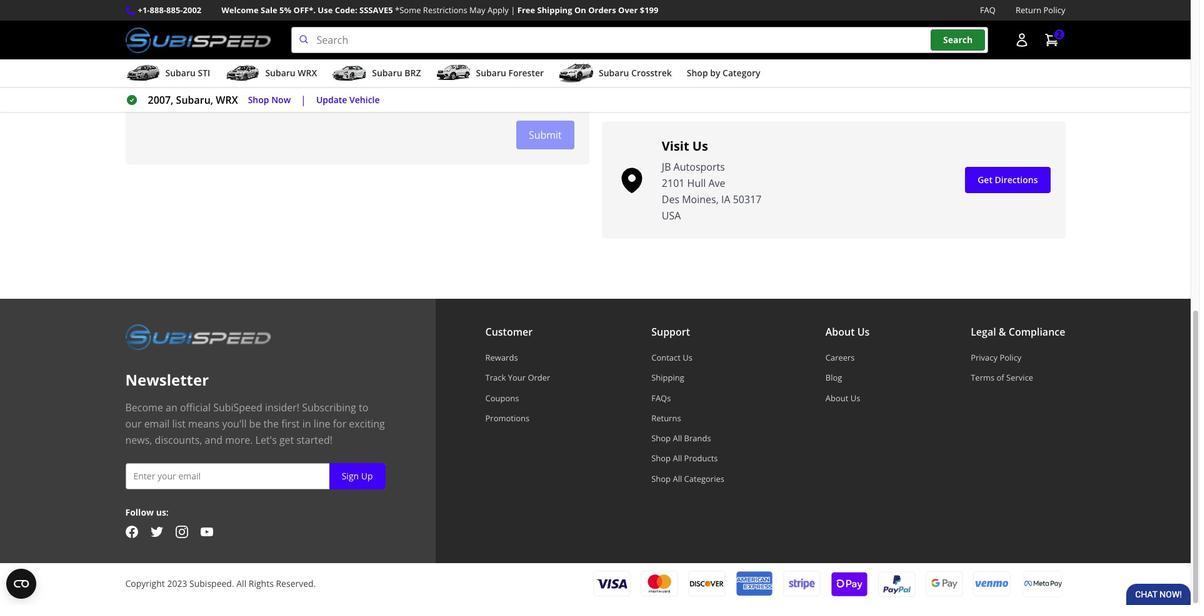 Task type: describe. For each thing, give the bounding box(es) containing it.
2 about from the top
[[826, 392, 849, 404]]

facebook logo image
[[125, 526, 138, 538]]

to
[[359, 401, 368, 415]]

shop for shop all products
[[652, 453, 671, 464]]

| inside call customer service mon - fri 8am - 5pm cst sat closed | sun closed phone # 888-885-2002
[[713, 60, 719, 74]]

in
[[302, 417, 311, 431]]

and
[[205, 433, 223, 447]]

shop by category button
[[687, 62, 761, 87]]

policy for privacy policy
[[1000, 352, 1022, 363]]

track your order link
[[485, 372, 550, 383]]

2
[[1057, 28, 1062, 40]]

discover image
[[688, 571, 726, 597]]

1 about us from the top
[[826, 325, 870, 339]]

0 vertical spatial 2002
[[183, 4, 201, 16]]

open widget image
[[6, 569, 36, 599]]

get directions
[[978, 173, 1038, 185]]

brands
[[684, 433, 711, 444]]

shop for shop by category
[[687, 67, 708, 79]]

googlepay image
[[926, 571, 963, 598]]

call for call customer service
[[947, 49, 962, 61]]

us:
[[156, 506, 169, 518]]

discounts,
[[155, 433, 202, 447]]

faq
[[980, 4, 996, 16]]

customer for call customer service mon - fri 8am - 5pm cst sat closed | sun closed phone # 888-885-2002
[[688, 21, 749, 38]]

shop all brands link
[[652, 433, 725, 444]]

of
[[997, 372, 1004, 383]]

careers link
[[826, 352, 870, 363]]

us down the blog link
[[851, 392, 860, 404]]

+1-888-885-2002
[[138, 4, 201, 16]]

follow
[[125, 506, 154, 518]]

2 - from the left
[[729, 44, 732, 57]]

visa image
[[593, 571, 630, 597]]

brz
[[405, 67, 421, 79]]

first
[[281, 417, 300, 431]]

885- inside call customer service mon - fri 8am - 5pm cst sat closed | sun closed phone # 888-885-2002
[[724, 76, 744, 90]]

contact us
[[652, 352, 693, 363]]

all left rights
[[236, 578, 246, 590]]

paypal image
[[878, 571, 916, 598]]

sign up
[[342, 470, 373, 482]]

privacy
[[971, 352, 998, 363]]

shop all products
[[652, 453, 718, 464]]

service for call customer service mon - fri 8am - 5pm cst sat closed | sun closed phone # 888-885-2002
[[752, 21, 797, 38]]

subaru sti
[[165, 67, 210, 79]]

news,
[[125, 433, 152, 447]]

started!
[[297, 433, 333, 447]]

track
[[485, 372, 506, 383]]

crosstrek
[[631, 67, 672, 79]]

terms
[[971, 372, 995, 383]]

shop for shop now
[[248, 94, 269, 105]]

a subaru forester thumbnail image image
[[436, 64, 471, 83]]

mastercard image
[[640, 571, 678, 597]]

insider!
[[265, 401, 300, 415]]

submit button
[[516, 120, 574, 149]]

sun
[[721, 60, 739, 74]]

coupons link
[[485, 392, 550, 404]]

fri
[[692, 44, 703, 57]]

subaru brz button
[[332, 62, 421, 87]]

returns link
[[652, 413, 725, 424]]

subaru forester
[[476, 67, 544, 79]]

get
[[978, 173, 993, 185]]

subispeed
[[213, 401, 262, 415]]

terms of service link
[[971, 372, 1066, 383]]

jb
[[662, 160, 671, 174]]

directions
[[995, 173, 1038, 185]]

2002 inside call customer service mon - fri 8am - 5pm cst sat closed | sun closed phone # 888-885-2002
[[744, 76, 767, 90]]

terms of service
[[971, 372, 1034, 383]]

copyright 2023 subispeed. all rights reserved.
[[125, 578, 316, 590]]

ave
[[709, 176, 726, 190]]

subaru sti button
[[125, 62, 210, 87]]

now
[[271, 94, 291, 105]]

newsletter
[[125, 370, 209, 390]]

sti
[[198, 67, 210, 79]]

visit
[[662, 137, 689, 154]]

des
[[662, 193, 680, 206]]

privacy policy
[[971, 352, 1022, 363]]

hull
[[687, 176, 706, 190]]

all for brands
[[673, 433, 682, 444]]

twitter logo image
[[150, 526, 163, 538]]

shoppay image
[[831, 571, 868, 598]]

search input field
[[291, 27, 988, 53]]

mon
[[662, 44, 683, 57]]

policy for return policy
[[1044, 4, 1066, 16]]

submit
[[529, 128, 562, 142]]

autosports
[[674, 160, 725, 174]]

for
[[333, 417, 346, 431]]

5%
[[279, 4, 291, 16]]

usa
[[662, 209, 681, 223]]

2 button
[[1038, 28, 1066, 53]]

a subaru brz thumbnail image image
[[332, 64, 367, 83]]

off*.
[[294, 4, 316, 16]]

careers
[[826, 352, 855, 363]]

over
[[618, 4, 638, 16]]

us inside visit us jb autosports 2101 hull ave des moines, ia 50317 usa
[[693, 137, 708, 154]]

call customer service
[[947, 49, 1038, 61]]

subaru wrx
[[265, 67, 317, 79]]

shop all categories link
[[652, 473, 725, 484]]

subaru crosstrek button
[[559, 62, 672, 87]]

on
[[574, 4, 586, 16]]

welcome
[[221, 4, 259, 16]]

list
[[172, 417, 186, 431]]

1 closed from the left
[[679, 60, 711, 74]]

instagram logo image
[[175, 526, 188, 538]]

track your order
[[485, 372, 550, 383]]

update vehicle
[[316, 94, 380, 105]]

us up shipping link
[[683, 352, 693, 363]]

all for products
[[673, 453, 682, 464]]

copyright
[[125, 578, 165, 590]]

contact us link
[[652, 352, 725, 363]]

subaru brz
[[372, 67, 421, 79]]

subaru,
[[176, 93, 213, 107]]

1 subispeed logo image from the top
[[125, 27, 271, 53]]

promotions
[[485, 413, 530, 424]]

order
[[528, 372, 550, 383]]



Task type: locate. For each thing, give the bounding box(es) containing it.
shop inside dropdown button
[[687, 67, 708, 79]]

shipping left on
[[537, 4, 572, 16]]

button image
[[1014, 33, 1029, 48]]

subaru inside subaru crosstrek 'dropdown button'
[[599, 67, 629, 79]]

call inside call customer service mon - fri 8am - 5pm cst sat closed | sun closed phone # 888-885-2002
[[662, 21, 685, 38]]

service right of
[[1007, 372, 1034, 383]]

1 vertical spatial shipping
[[652, 372, 684, 383]]

customer inside call customer service mon - fri 8am - 5pm cst sat closed | sun closed phone # 888-885-2002
[[688, 21, 749, 38]]

0 horizontal spatial closed
[[679, 60, 711, 74]]

#
[[694, 76, 701, 90]]

stripe image
[[783, 571, 821, 597]]

0 horizontal spatial policy
[[1000, 352, 1022, 363]]

policy up terms of service link
[[1000, 352, 1022, 363]]

policy
[[1044, 4, 1066, 16], [1000, 352, 1022, 363]]

subaru left crosstrek
[[599, 67, 629, 79]]

subaru left forester in the top of the page
[[476, 67, 506, 79]]

1 vertical spatial service
[[1008, 49, 1038, 61]]

0 vertical spatial customer
[[688, 21, 749, 38]]

3 subaru from the left
[[372, 67, 402, 79]]

become an official subispeed insider! subscribing to our email list means you'll be the first in line for exciting news, discounts, and more. let's get started!
[[125, 401, 385, 447]]

moines,
[[682, 193, 719, 206]]

subaru inside subaru brz dropdown button
[[372, 67, 402, 79]]

official
[[180, 401, 211, 415]]

shop down shop all brands
[[652, 453, 671, 464]]

- right 8am
[[729, 44, 732, 57]]

| left free
[[511, 4, 515, 16]]

about us up the careers link on the right of the page
[[826, 325, 870, 339]]

0 horizontal spatial 885-
[[166, 4, 183, 16]]

2023
[[167, 578, 187, 590]]

|
[[511, 4, 515, 16], [713, 60, 719, 74], [301, 93, 306, 107]]

shop now link
[[248, 93, 291, 107]]

get directions link
[[965, 167, 1051, 193]]

0 horizontal spatial call
[[662, 21, 685, 38]]

subaru for subaru crosstrek
[[599, 67, 629, 79]]

returns
[[652, 413, 681, 424]]

subaru for subaru brz
[[372, 67, 402, 79]]

products
[[684, 453, 718, 464]]

+1-
[[138, 4, 150, 16]]

- left fri
[[686, 44, 689, 57]]

1 horizontal spatial shipping
[[652, 372, 684, 383]]

shop for shop all categories
[[652, 473, 671, 484]]

blog link
[[826, 372, 870, 383]]

up
[[361, 470, 373, 482]]

2 subaru from the left
[[265, 67, 296, 79]]

subispeed logo image up newsletter
[[125, 324, 271, 350]]

1 horizontal spatial 885-
[[724, 76, 744, 90]]

1 horizontal spatial -
[[729, 44, 732, 57]]

0 vertical spatial about
[[826, 325, 855, 339]]

sale
[[261, 4, 277, 16]]

1 vertical spatial |
[[713, 60, 719, 74]]

888-
[[150, 4, 166, 16], [704, 76, 724, 90]]

1 horizontal spatial customer
[[688, 21, 749, 38]]

1 - from the left
[[686, 44, 689, 57]]

1 about from the top
[[826, 325, 855, 339]]

1 horizontal spatial call
[[947, 49, 962, 61]]

call down the search at the right top of the page
[[947, 49, 962, 61]]

amex image
[[736, 571, 773, 597]]

more.
[[225, 433, 253, 447]]

0 vertical spatial subispeed logo image
[[125, 27, 271, 53]]

0 horizontal spatial 2002
[[183, 4, 201, 16]]

all for categories
[[673, 473, 682, 484]]

rewards link
[[485, 352, 550, 363]]

may
[[470, 4, 485, 16]]

0 vertical spatial 885-
[[166, 4, 183, 16]]

all
[[673, 433, 682, 444], [673, 453, 682, 464], [673, 473, 682, 484], [236, 578, 246, 590]]

2002 left the welcome
[[183, 4, 201, 16]]

0 vertical spatial shipping
[[537, 4, 572, 16]]

let's
[[255, 433, 277, 447]]

legal & compliance
[[971, 325, 1066, 339]]

call inside call customer service link
[[947, 49, 962, 61]]

coupons
[[485, 392, 519, 404]]

shop down returns
[[652, 433, 671, 444]]

subispeed logo image
[[125, 27, 271, 53], [125, 324, 271, 350]]

0 horizontal spatial wrx
[[216, 93, 238, 107]]

subaru forester button
[[436, 62, 544, 87]]

faqs link
[[652, 392, 725, 404]]

2 horizontal spatial |
[[713, 60, 719, 74]]

2 subispeed logo image from the top
[[125, 324, 271, 350]]

subaru inside subaru forester "dropdown button"
[[476, 67, 506, 79]]

1 subaru from the left
[[165, 67, 196, 79]]

shipping link
[[652, 372, 725, 383]]

subaru left brz
[[372, 67, 402, 79]]

closed down fri
[[679, 60, 711, 74]]

about us link
[[826, 392, 870, 404]]

orders
[[588, 4, 616, 16]]

+1-888-885-2002 link
[[138, 4, 201, 17]]

2 horizontal spatial customer
[[964, 49, 1006, 61]]

shop down shop all products
[[652, 473, 671, 484]]

2 about us from the top
[[826, 392, 860, 404]]

return
[[1016, 4, 1042, 16]]

885- down the sun
[[724, 76, 744, 90]]

all down shop all products
[[673, 473, 682, 484]]

0 vertical spatial |
[[511, 4, 515, 16]]

0 horizontal spatial shipping
[[537, 4, 572, 16]]

service for call customer service
[[1008, 49, 1038, 61]]

subaru for subaru forester
[[476, 67, 506, 79]]

about us down the blog link
[[826, 392, 860, 404]]

metapay image
[[1024, 581, 1062, 587]]

service inside call customer service mon - fri 8am - 5pm cst sat closed | sun closed phone # 888-885-2002
[[752, 21, 797, 38]]

update vehicle button
[[316, 93, 380, 107]]

us
[[693, 137, 708, 154], [858, 325, 870, 339], [683, 352, 693, 363], [851, 392, 860, 404]]

2007,
[[148, 93, 173, 107]]

about up careers
[[826, 325, 855, 339]]

-
[[686, 44, 689, 57], [729, 44, 732, 57]]

you'll
[[222, 417, 247, 431]]

restrictions
[[423, 4, 467, 16]]

&
[[999, 325, 1006, 339]]

1 horizontal spatial 888-
[[704, 76, 724, 90]]

subaru inside 'subaru sti' dropdown button
[[165, 67, 196, 79]]

visit us jb autosports 2101 hull ave des moines, ia 50317 usa
[[662, 137, 762, 223]]

0 horizontal spatial 888-
[[150, 4, 166, 16]]

call
[[662, 21, 685, 38], [947, 49, 962, 61]]

call up mon
[[662, 21, 685, 38]]

sssave5
[[359, 4, 393, 16]]

policy up 2
[[1044, 4, 1066, 16]]

call for call customer service mon - fri 8am - 5pm cst sat closed | sun closed phone # 888-885-2002
[[662, 21, 685, 38]]

1 vertical spatial policy
[[1000, 352, 1022, 363]]

1 vertical spatial 885-
[[724, 76, 744, 90]]

| right 'now'
[[301, 93, 306, 107]]

Enter your email text field
[[125, 463, 385, 490]]

subispeed logo image up sti at the left of the page
[[125, 27, 271, 53]]

0 vertical spatial wrx
[[298, 67, 317, 79]]

phone
[[662, 76, 692, 90]]

subaru for subaru sti
[[165, 67, 196, 79]]

customer up rewards
[[485, 325, 533, 339]]

all left brands
[[673, 433, 682, 444]]

1 horizontal spatial 2002
[[744, 76, 767, 90]]

code:
[[335, 4, 357, 16]]

1 horizontal spatial closed
[[742, 60, 773, 74]]

venmo image
[[973, 571, 1011, 598]]

customer for call customer service
[[964, 49, 1006, 61]]

return policy link
[[1016, 4, 1066, 17]]

0 vertical spatial service
[[752, 21, 797, 38]]

wrx up the update
[[298, 67, 317, 79]]

our
[[125, 417, 142, 431]]

shop for shop all brands
[[652, 433, 671, 444]]

all down shop all brands
[[673, 453, 682, 464]]

closed
[[679, 60, 711, 74], [742, 60, 773, 74]]

subaru wrx button
[[225, 62, 317, 87]]

shop left 'now'
[[248, 94, 269, 105]]

service
[[752, 21, 797, 38], [1008, 49, 1038, 61], [1007, 372, 1034, 383]]

about down blog
[[826, 392, 849, 404]]

1 vertical spatial customer
[[964, 49, 1006, 61]]

1 vertical spatial about
[[826, 392, 849, 404]]

wrx down a subaru wrx thumbnail image
[[216, 93, 238, 107]]

subaru left sti at the left of the page
[[165, 67, 196, 79]]

subaru crosstrek
[[599, 67, 672, 79]]

sign
[[342, 470, 359, 482]]

apply
[[488, 4, 509, 16]]

1 vertical spatial 2002
[[744, 76, 767, 90]]

shipping down contact
[[652, 372, 684, 383]]

1 vertical spatial 888-
[[704, 76, 724, 90]]

an
[[166, 401, 177, 415]]

get
[[279, 433, 294, 447]]

0 horizontal spatial customer
[[485, 325, 533, 339]]

a subaru wrx thumbnail image image
[[225, 64, 260, 83]]

885- right +1-
[[166, 4, 183, 16]]

888- inside call customer service mon - fri 8am - 5pm cst sat closed | sun closed phone # 888-885-2002
[[704, 76, 724, 90]]

4 subaru from the left
[[476, 67, 506, 79]]

1 vertical spatial about us
[[826, 392, 860, 404]]

line
[[314, 417, 330, 431]]

service for terms of service
[[1007, 372, 1034, 383]]

youtube logo image
[[200, 526, 213, 538]]

service up 'cst'
[[752, 21, 797, 38]]

call customer service mon - fri 8am - 5pm cst sat closed | sun closed phone # 888-885-2002
[[662, 21, 797, 90]]

0 vertical spatial 888-
[[150, 4, 166, 16]]

subispeed.
[[189, 578, 234, 590]]

shop all products link
[[652, 453, 725, 464]]

service down the button icon
[[1008, 49, 1038, 61]]

search button
[[931, 30, 985, 51]]

reserved.
[[276, 578, 316, 590]]

rights
[[249, 578, 274, 590]]

2002 down 5pm
[[744, 76, 767, 90]]

follow us:
[[125, 506, 169, 518]]

wrx inside dropdown button
[[298, 67, 317, 79]]

customer down the search at the right top of the page
[[964, 49, 1006, 61]]

2 vertical spatial customer
[[485, 325, 533, 339]]

closed down 'cst'
[[742, 60, 773, 74]]

1 vertical spatial call
[[947, 49, 962, 61]]

0 horizontal spatial -
[[686, 44, 689, 57]]

0 vertical spatial call
[[662, 21, 685, 38]]

2101
[[662, 176, 685, 190]]

1 horizontal spatial policy
[[1044, 4, 1066, 16]]

1 vertical spatial subispeed logo image
[[125, 324, 271, 350]]

categories
[[684, 473, 725, 484]]

shop now
[[248, 94, 291, 105]]

1 horizontal spatial |
[[511, 4, 515, 16]]

welcome sale 5% off*. use code: sssave5
[[221, 4, 393, 16]]

2 vertical spatial |
[[301, 93, 306, 107]]

means
[[188, 417, 220, 431]]

shop left by
[[687, 67, 708, 79]]

888- inside +1-888-885-2002 link
[[150, 4, 166, 16]]

Message text field
[[185, 9, 574, 110]]

shop all brands
[[652, 433, 711, 444]]

use
[[318, 4, 333, 16]]

subaru for subaru wrx
[[265, 67, 296, 79]]

legal
[[971, 325, 996, 339]]

your
[[508, 372, 526, 383]]

5 subaru from the left
[[599, 67, 629, 79]]

0 horizontal spatial |
[[301, 93, 306, 107]]

compliance
[[1009, 325, 1066, 339]]

privacy policy link
[[971, 352, 1066, 363]]

customer up 8am
[[688, 21, 749, 38]]

subaru up 'now'
[[265, 67, 296, 79]]

0 vertical spatial about us
[[826, 325, 870, 339]]

become
[[125, 401, 163, 415]]

us up the careers link on the right of the page
[[858, 325, 870, 339]]

a subaru sti thumbnail image image
[[125, 64, 160, 83]]

subaru inside the subaru wrx dropdown button
[[265, 67, 296, 79]]

| left the sun
[[713, 60, 719, 74]]

blog
[[826, 372, 842, 383]]

1 vertical spatial wrx
[[216, 93, 238, 107]]

us up autosports
[[693, 137, 708, 154]]

the
[[264, 417, 279, 431]]

0 vertical spatial policy
[[1044, 4, 1066, 16]]

1 horizontal spatial wrx
[[298, 67, 317, 79]]

2 closed from the left
[[742, 60, 773, 74]]

shipping
[[537, 4, 572, 16], [652, 372, 684, 383]]

a subaru crosstrek thumbnail image image
[[559, 64, 594, 83]]

2 vertical spatial service
[[1007, 372, 1034, 383]]

faqs
[[652, 392, 671, 404]]



Task type: vqa. For each thing, say whether or not it's contained in the screenshot.
button image
yes



